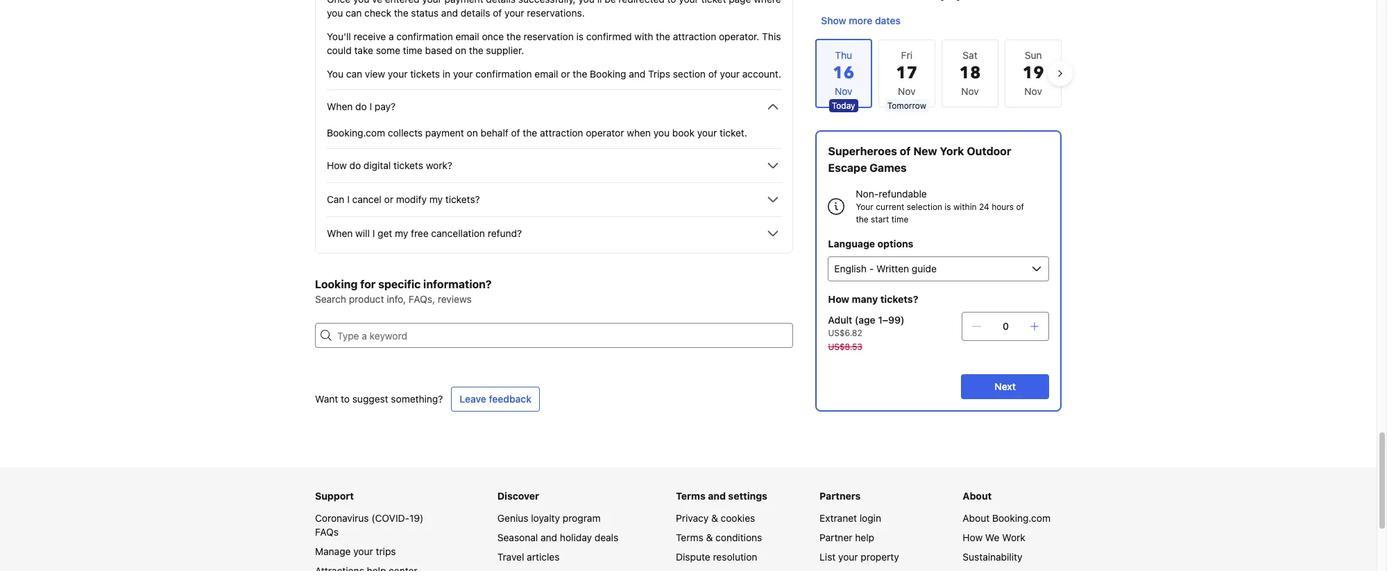 Task type: vqa. For each thing, say whether or not it's contained in the screenshot.
The Until
no



Task type: locate. For each thing, give the bounding box(es) containing it.
attraction
[[673, 31, 716, 42], [540, 127, 583, 139]]

operator.
[[719, 31, 759, 42]]

1 horizontal spatial confirmation
[[476, 68, 532, 80]]

1 vertical spatial tickets
[[393, 160, 423, 171]]

tickets?
[[445, 194, 480, 205], [880, 294, 918, 305]]

you inside once you've entered your payment details successfully, you'll be redirected to your ticket page where you can check the status and details of your reservations.
[[327, 7, 343, 19]]

of right behalf
[[511, 127, 520, 139]]

confirmation
[[396, 31, 453, 42], [476, 68, 532, 80]]

want to suggest something?
[[315, 393, 443, 405]]

0 vertical spatial how
[[327, 160, 347, 171]]

property
[[861, 552, 899, 563]]

booking.com
[[327, 127, 385, 139], [992, 513, 1051, 525]]

your up status
[[422, 0, 442, 5]]

leave
[[460, 393, 486, 405]]

2 terms from the top
[[676, 532, 703, 544]]

extranet
[[820, 513, 857, 525]]

confirmation inside you'll receive a confirmation email once the reservation is confirmed with the attraction operator. this could take some time based on the supplier.
[[396, 31, 453, 42]]

for
[[360, 278, 376, 291]]

of up once
[[493, 7, 502, 19]]

once
[[482, 31, 504, 42]]

about for about
[[963, 491, 992, 502]]

nov down 19
[[1024, 85, 1042, 97]]

the down your
[[856, 214, 868, 225]]

holiday
[[560, 532, 592, 544]]

travel
[[497, 552, 524, 563]]

0 horizontal spatial attraction
[[540, 127, 583, 139]]

1 horizontal spatial my
[[429, 194, 443, 205]]

to right redirected
[[667, 0, 676, 5]]

how for how we work
[[963, 532, 983, 544]]

and up 'privacy & cookies' link
[[708, 491, 726, 502]]

dispute resolution link
[[676, 552, 757, 563]]

2 horizontal spatial how
[[963, 532, 983, 544]]

0 horizontal spatial booking.com
[[327, 127, 385, 139]]

1 vertical spatial booking.com
[[992, 513, 1051, 525]]

nov up tomorrow
[[898, 85, 916, 97]]

0 vertical spatial or
[[561, 68, 570, 80]]

sat 18 nov
[[959, 49, 981, 97]]

terms & conditions link
[[676, 532, 762, 544]]

how inside dropdown button
[[327, 160, 347, 171]]

and inside once you've entered your payment details successfully, you'll be redirected to your ticket page where you can check the status and details of your reservations.
[[441, 7, 458, 19]]

i right can on the top left of page
[[347, 194, 350, 205]]

when will i get my free cancellation refund? button
[[327, 226, 781, 242]]

1 about from the top
[[963, 491, 992, 502]]

the down once
[[469, 44, 483, 56]]

confirmation up based
[[396, 31, 453, 42]]

how
[[327, 160, 347, 171], [828, 294, 849, 305], [963, 532, 983, 544]]

time
[[403, 44, 422, 56], [891, 214, 908, 225]]

and right status
[[441, 7, 458, 19]]

privacy & cookies link
[[676, 513, 755, 525]]

once
[[327, 0, 351, 5]]

0 horizontal spatial you
[[327, 7, 343, 19]]

on left behalf
[[467, 127, 478, 139]]

0 vertical spatial booking.com
[[327, 127, 385, 139]]

3 nov from the left
[[1024, 85, 1042, 97]]

nov inside sat 18 nov
[[961, 85, 979, 97]]

1 vertical spatial tickets?
[[880, 294, 918, 305]]

0 horizontal spatial my
[[395, 228, 408, 239]]

my right modify
[[429, 194, 443, 205]]

start
[[871, 214, 889, 225]]

will
[[355, 228, 370, 239]]

loyalty
[[531, 513, 560, 525]]

get
[[378, 228, 392, 239]]

1 vertical spatial is
[[944, 202, 951, 212]]

and
[[441, 7, 458, 19], [629, 68, 646, 80], [708, 491, 726, 502], [541, 532, 557, 544]]

1 vertical spatial payment
[[425, 127, 464, 139]]

can right you
[[346, 68, 362, 80]]

search
[[315, 294, 346, 305]]

0 horizontal spatial tickets?
[[445, 194, 480, 205]]

time right some
[[403, 44, 422, 56]]

0 vertical spatial attraction
[[673, 31, 716, 42]]

travel articles
[[497, 552, 560, 563]]

more
[[849, 15, 872, 26]]

1 vertical spatial you
[[653, 127, 670, 139]]

suggest
[[352, 393, 388, 405]]

is inside non-refundable your current selection is within 24 hours of the start time
[[944, 202, 951, 212]]

conditions
[[716, 532, 762, 544]]

do left 'pay?'
[[355, 101, 367, 112]]

is left "within"
[[944, 202, 951, 212]]

the inside non-refundable your current selection is within 24 hours of the start time
[[856, 214, 868, 225]]

nov down 18
[[961, 85, 979, 97]]

of
[[493, 7, 502, 19], [708, 68, 717, 80], [511, 127, 520, 139], [899, 145, 910, 158], [1016, 202, 1024, 212]]

1 vertical spatial can
[[346, 68, 362, 80]]

0 vertical spatial payment
[[445, 0, 483, 5]]

of right hours
[[1016, 202, 1024, 212]]

about up we
[[963, 513, 990, 525]]

i left 'pay?'
[[369, 101, 372, 112]]

attraction up section
[[673, 31, 716, 42]]

of left "new"
[[899, 145, 910, 158]]

terms down privacy
[[676, 532, 703, 544]]

details
[[486, 0, 516, 5], [461, 7, 490, 19]]

0 vertical spatial tickets
[[410, 68, 440, 80]]

current
[[876, 202, 904, 212]]

you've
[[353, 0, 382, 5]]

1 vertical spatial do
[[349, 160, 361, 171]]

of inside once you've entered your payment details successfully, you'll be redirected to your ticket page where you can check the status and details of your reservations.
[[493, 7, 502, 19]]

& for terms
[[706, 532, 713, 544]]

0 vertical spatial &
[[711, 513, 718, 525]]

1 horizontal spatial to
[[667, 0, 676, 5]]

1 horizontal spatial tickets?
[[880, 294, 918, 305]]

0 horizontal spatial is
[[576, 31, 584, 42]]

payment up work? at the top left
[[425, 127, 464, 139]]

payment
[[445, 0, 483, 5], [425, 127, 464, 139]]

terms up privacy
[[676, 491, 706, 502]]

how we work
[[963, 532, 1025, 544]]

0 vertical spatial my
[[429, 194, 443, 205]]

when will i get my free cancellation refund?
[[327, 228, 522, 239]]

how up can on the top left of page
[[327, 160, 347, 171]]

status
[[411, 7, 439, 19]]

extranet login link
[[820, 513, 881, 525]]

0 vertical spatial details
[[486, 0, 516, 5]]

tickets
[[410, 68, 440, 80], [393, 160, 423, 171]]

how left we
[[963, 532, 983, 544]]

2 about from the top
[[963, 513, 990, 525]]

1 horizontal spatial attraction
[[673, 31, 716, 42]]

digital
[[364, 160, 391, 171]]

is left confirmed
[[576, 31, 584, 42]]

1–99)
[[878, 314, 904, 326]]

1 vertical spatial my
[[395, 228, 408, 239]]

0 vertical spatial about
[[963, 491, 992, 502]]

2 when from the top
[[327, 228, 353, 239]]

1 vertical spatial time
[[891, 214, 908, 225]]

partner help link
[[820, 532, 874, 544]]

& down privacy & cookies
[[706, 532, 713, 544]]

1 vertical spatial to
[[341, 393, 350, 405]]

nov for 17
[[898, 85, 916, 97]]

booking.com up work
[[992, 513, 1051, 525]]

you left book
[[653, 127, 670, 139]]

show more dates button
[[815, 8, 906, 33]]

0 vertical spatial terms
[[676, 491, 706, 502]]

to right want
[[341, 393, 350, 405]]

sustainability link
[[963, 552, 1023, 563]]

1 nov from the left
[[898, 85, 916, 97]]

your left ticket
[[679, 0, 699, 5]]

when left will
[[327, 228, 353, 239]]

1 can from the top
[[346, 7, 362, 19]]

confirmation down supplier.
[[476, 68, 532, 80]]

on right based
[[455, 44, 466, 56]]

york
[[940, 145, 964, 158]]

& for privacy
[[711, 513, 718, 525]]

superheroes of new york outdoor escape games
[[828, 145, 1011, 174]]

1 horizontal spatial you
[[653, 127, 670, 139]]

0 vertical spatial to
[[667, 0, 676, 5]]

attraction down when do i pay? dropdown button
[[540, 127, 583, 139]]

when do i pay?
[[327, 101, 396, 112]]

the down entered
[[394, 7, 408, 19]]

payment up once
[[445, 0, 483, 5]]

info,
[[387, 294, 406, 305]]

1 vertical spatial confirmation
[[476, 68, 532, 80]]

1 terms from the top
[[676, 491, 706, 502]]

your
[[422, 0, 442, 5], [679, 0, 699, 5], [504, 7, 524, 19], [388, 68, 408, 80], [453, 68, 473, 80], [720, 68, 740, 80], [697, 127, 717, 139], [353, 546, 373, 558], [838, 552, 858, 563]]

resolution
[[713, 552, 757, 563]]

i right will
[[372, 228, 375, 239]]

2 horizontal spatial nov
[[1024, 85, 1042, 97]]

1 when from the top
[[327, 101, 353, 112]]

tickets? inside dropdown button
[[445, 194, 480, 205]]

1 vertical spatial or
[[384, 194, 393, 205]]

the down when do i pay? dropdown button
[[523, 127, 537, 139]]

can down you've
[[346, 7, 362, 19]]

1 horizontal spatial how
[[828, 294, 849, 305]]

1 horizontal spatial time
[[891, 214, 908, 225]]

0 vertical spatial i
[[369, 101, 372, 112]]

the right with
[[656, 31, 670, 42]]

when down you
[[327, 101, 353, 112]]

region
[[804, 33, 1073, 114]]

do for when
[[355, 101, 367, 112]]

0 horizontal spatial nov
[[898, 85, 916, 97]]

tickets? up 1–99)
[[880, 294, 918, 305]]

0 vertical spatial you
[[327, 7, 343, 19]]

or inside dropdown button
[[384, 194, 393, 205]]

you
[[327, 7, 343, 19], [653, 127, 670, 139]]

0 vertical spatial email
[[456, 31, 479, 42]]

0 horizontal spatial how
[[327, 160, 347, 171]]

my
[[429, 194, 443, 205], [395, 228, 408, 239]]

terms for terms & conditions
[[676, 532, 703, 544]]

your left account.
[[720, 68, 740, 80]]

18
[[959, 62, 981, 85]]

privacy & cookies
[[676, 513, 755, 525]]

you down once
[[327, 7, 343, 19]]

to inside once you've entered your payment details successfully, you'll be redirected to your ticket page where you can check the status and details of your reservations.
[[667, 0, 676, 5]]

looking for specific information? search product info, faqs, reviews
[[315, 278, 492, 305]]

2 nov from the left
[[961, 85, 979, 97]]

0 vertical spatial do
[[355, 101, 367, 112]]

to
[[667, 0, 676, 5], [341, 393, 350, 405]]

do left digital
[[349, 160, 361, 171]]

booking.com down when do i pay?
[[327, 127, 385, 139]]

email down you'll receive a confirmation email once the reservation is confirmed with the attraction operator. this could take some time based on the supplier.
[[535, 68, 558, 80]]

how for how do digital tickets work?
[[327, 160, 347, 171]]

2 vertical spatial i
[[372, 228, 375, 239]]

tickets left work? at the top left
[[393, 160, 423, 171]]

0 horizontal spatial or
[[384, 194, 393, 205]]

my right get
[[395, 228, 408, 239]]

1 horizontal spatial nov
[[961, 85, 979, 97]]

0 vertical spatial tickets?
[[445, 194, 480, 205]]

0 vertical spatial confirmation
[[396, 31, 453, 42]]

login
[[860, 513, 881, 525]]

show more dates
[[821, 15, 900, 26]]

tickets? up the "cancellation"
[[445, 194, 480, 205]]

nov inside fri 17 nov tomorrow
[[898, 85, 916, 97]]

0 horizontal spatial to
[[341, 393, 350, 405]]

2 vertical spatial how
[[963, 532, 983, 544]]

how many tickets?
[[828, 294, 918, 305]]

& up terms & conditions
[[711, 513, 718, 525]]

non-refundable your current selection is within 24 hours of the start time
[[856, 188, 1024, 225]]

0 vertical spatial can
[[346, 7, 362, 19]]

or right cancel
[[384, 194, 393, 205]]

0 vertical spatial when
[[327, 101, 353, 112]]

trips
[[376, 546, 396, 558]]

about up about booking.com link
[[963, 491, 992, 502]]

this
[[762, 31, 781, 42]]

ticket
[[701, 0, 726, 5]]

0 vertical spatial time
[[403, 44, 422, 56]]

how up adult
[[828, 294, 849, 305]]

can
[[346, 7, 362, 19], [346, 68, 362, 80]]

nov for 19
[[1024, 85, 1042, 97]]

i
[[369, 101, 372, 112], [347, 194, 350, 205], [372, 228, 375, 239]]

terms for terms and settings
[[676, 491, 706, 502]]

1 vertical spatial terms
[[676, 532, 703, 544]]

manage
[[315, 546, 351, 558]]

0 horizontal spatial confirmation
[[396, 31, 453, 42]]

0 vertical spatial on
[[455, 44, 466, 56]]

page
[[729, 0, 751, 5]]

email left once
[[456, 31, 479, 42]]

of right section
[[708, 68, 717, 80]]

you'll
[[578, 0, 602, 5]]

looking
[[315, 278, 358, 291]]

0 horizontal spatial email
[[456, 31, 479, 42]]

1 vertical spatial about
[[963, 513, 990, 525]]

tickets left the in
[[410, 68, 440, 80]]

0 vertical spatial is
[[576, 31, 584, 42]]

non-
[[856, 188, 878, 200]]

time inside you'll receive a confirmation email once the reservation is confirmed with the attraction operator. this could take some time based on the supplier.
[[403, 44, 422, 56]]

settings
[[728, 491, 767, 502]]

1 vertical spatial email
[[535, 68, 558, 80]]

adult
[[828, 314, 852, 326]]

can i cancel or modify my tickets? button
[[327, 192, 781, 208]]

the left booking at the top
[[573, 68, 587, 80]]

time down current
[[891, 214, 908, 225]]

when
[[327, 101, 353, 112], [327, 228, 353, 239]]

0 horizontal spatial time
[[403, 44, 422, 56]]

1 horizontal spatial is
[[944, 202, 951, 212]]

next
[[994, 381, 1016, 393]]

1 vertical spatial &
[[706, 532, 713, 544]]

when do i pay? button
[[327, 99, 781, 115]]

1 vertical spatial how
[[828, 294, 849, 305]]

1 vertical spatial when
[[327, 228, 353, 239]]

in
[[443, 68, 450, 80]]

how do digital tickets work?
[[327, 160, 452, 171]]

nov inside sun 19 nov
[[1024, 85, 1042, 97]]

1 vertical spatial on
[[467, 127, 478, 139]]

or down you'll receive a confirmation email once the reservation is confirmed with the attraction operator. this could take some time based on the supplier.
[[561, 68, 570, 80]]



Task type: describe. For each thing, give the bounding box(es) containing it.
us$6.82
[[828, 328, 862, 339]]

language options
[[828, 238, 913, 250]]

receive
[[354, 31, 386, 42]]

coronavirus
[[315, 513, 369, 525]]

refundable
[[878, 188, 927, 200]]

behalf
[[481, 127, 508, 139]]

dispute
[[676, 552, 710, 563]]

many
[[851, 294, 878, 305]]

your left trips
[[353, 546, 373, 558]]

your right view at the left top of the page
[[388, 68, 408, 80]]

can inside once you've entered your payment details successfully, you'll be redirected to your ticket page where you can check the status and details of your reservations.
[[346, 7, 362, 19]]

view
[[365, 68, 385, 80]]

seasonal and holiday deals
[[497, 532, 618, 544]]

articles
[[527, 552, 560, 563]]

redirected
[[619, 0, 665, 5]]

of inside the superheroes of new york outdoor escape games
[[899, 145, 910, 158]]

options
[[877, 238, 913, 250]]

feedback
[[489, 393, 532, 405]]

manage your trips link
[[315, 546, 396, 558]]

want
[[315, 393, 338, 405]]

1 horizontal spatial email
[[535, 68, 558, 80]]

when
[[627, 127, 651, 139]]

time inside non-refundable your current selection is within 24 hours of the start time
[[891, 214, 908, 225]]

and down genius loyalty program
[[541, 532, 557, 544]]

tomorrow
[[887, 101, 926, 111]]

your down the 'successfully,'
[[504, 7, 524, 19]]

once you've entered your payment details successfully, you'll be redirected to your ticket page where you can check the status and details of your reservations.
[[327, 0, 781, 19]]

section
[[673, 68, 706, 80]]

1 vertical spatial attraction
[[540, 127, 583, 139]]

dispute resolution
[[676, 552, 757, 563]]

privacy
[[676, 513, 709, 525]]

1 horizontal spatial booking.com
[[992, 513, 1051, 525]]

book
[[672, 127, 695, 139]]

i for do
[[369, 101, 372, 112]]

and left trips
[[629, 68, 646, 80]]

your
[[856, 202, 873, 212]]

work
[[1002, 532, 1025, 544]]

escape
[[828, 162, 867, 174]]

discover
[[497, 491, 539, 502]]

email inside you'll receive a confirmation email once the reservation is confirmed with the attraction operator. this could take some time based on the supplier.
[[456, 31, 479, 42]]

genius loyalty program
[[497, 513, 601, 525]]

show
[[821, 15, 846, 26]]

list your property link
[[820, 552, 899, 563]]

take
[[354, 44, 373, 56]]

help
[[855, 532, 874, 544]]

partner help
[[820, 532, 874, 544]]

a
[[389, 31, 394, 42]]

specific
[[378, 278, 421, 291]]

list your property
[[820, 552, 899, 563]]

new
[[913, 145, 937, 158]]

deals
[[595, 532, 618, 544]]

next button
[[961, 375, 1049, 400]]

1 vertical spatial details
[[461, 7, 490, 19]]

region containing 17
[[804, 33, 1073, 114]]

about for about booking.com
[[963, 513, 990, 525]]

operator
[[586, 127, 624, 139]]

booking.com collects payment on behalf of the attraction operator when you book your ticket.
[[327, 127, 747, 139]]

attraction inside you'll receive a confirmation email once the reservation is confirmed with the attraction operator. this could take some time based on the supplier.
[[673, 31, 716, 42]]

19
[[1023, 62, 1044, 85]]

i for will
[[372, 228, 375, 239]]

collects
[[388, 127, 423, 139]]

product
[[349, 294, 384, 305]]

entered
[[385, 0, 420, 5]]

modify
[[396, 194, 427, 205]]

superheroes
[[828, 145, 897, 158]]

of inside non-refundable your current selection is within 24 hours of the start time
[[1016, 202, 1024, 212]]

booking
[[590, 68, 626, 80]]

check
[[364, 7, 391, 19]]

how we work link
[[963, 532, 1025, 544]]

2 can from the top
[[346, 68, 362, 80]]

you
[[327, 68, 343, 80]]

how for how many tickets?
[[828, 294, 849, 305]]

1 horizontal spatial or
[[561, 68, 570, 80]]

supplier.
[[486, 44, 524, 56]]

17
[[896, 62, 918, 85]]

ticket.
[[720, 127, 747, 139]]

fri 17 nov tomorrow
[[887, 49, 926, 111]]

coronavirus (covid-19) faqs link
[[315, 513, 424, 538]]

when for when will i get my free cancellation refund?
[[327, 228, 353, 239]]

program
[[563, 513, 601, 525]]

cancel
[[352, 194, 382, 205]]

tickets inside dropdown button
[[393, 160, 423, 171]]

hours
[[991, 202, 1013, 212]]

where
[[754, 0, 781, 5]]

reservations.
[[527, 7, 585, 19]]

with
[[634, 31, 653, 42]]

payment inside once you've entered your payment details successfully, you'll be redirected to your ticket page where you can check the status and details of your reservations.
[[445, 0, 483, 5]]

the up supplier.
[[507, 31, 521, 42]]

cancellation
[[431, 228, 485, 239]]

support
[[315, 491, 354, 502]]

24
[[979, 202, 989, 212]]

1 vertical spatial i
[[347, 194, 350, 205]]

19)
[[409, 513, 424, 525]]

sat
[[963, 49, 977, 61]]

fri
[[901, 49, 913, 61]]

partner
[[820, 532, 852, 544]]

list
[[820, 552, 836, 563]]

nov for 18
[[961, 85, 979, 97]]

your right book
[[697, 127, 717, 139]]

(age
[[854, 314, 875, 326]]

when for when do i pay?
[[327, 101, 353, 112]]

do for how
[[349, 160, 361, 171]]

leave feedback
[[460, 393, 532, 405]]

Type a keyword field
[[332, 323, 793, 348]]

0
[[1002, 321, 1009, 332]]

faqs,
[[409, 294, 435, 305]]

your right the in
[[453, 68, 473, 80]]

language
[[828, 238, 875, 250]]

can
[[327, 194, 345, 205]]

us$8.53
[[828, 342, 862, 353]]

successfully,
[[518, 0, 576, 5]]

manage your trips
[[315, 546, 396, 558]]

the inside once you've entered your payment details successfully, you'll be redirected to your ticket page where you can check the status and details of your reservations.
[[394, 7, 408, 19]]

dates
[[875, 15, 900, 26]]

is inside you'll receive a confirmation email once the reservation is confirmed with the attraction operator. this could take some time based on the supplier.
[[576, 31, 584, 42]]

on inside you'll receive a confirmation email once the reservation is confirmed with the attraction operator. this could take some time based on the supplier.
[[455, 44, 466, 56]]

about booking.com link
[[963, 513, 1051, 525]]

your down partner help link
[[838, 552, 858, 563]]

we
[[985, 532, 1000, 544]]

terms and settings
[[676, 491, 767, 502]]



